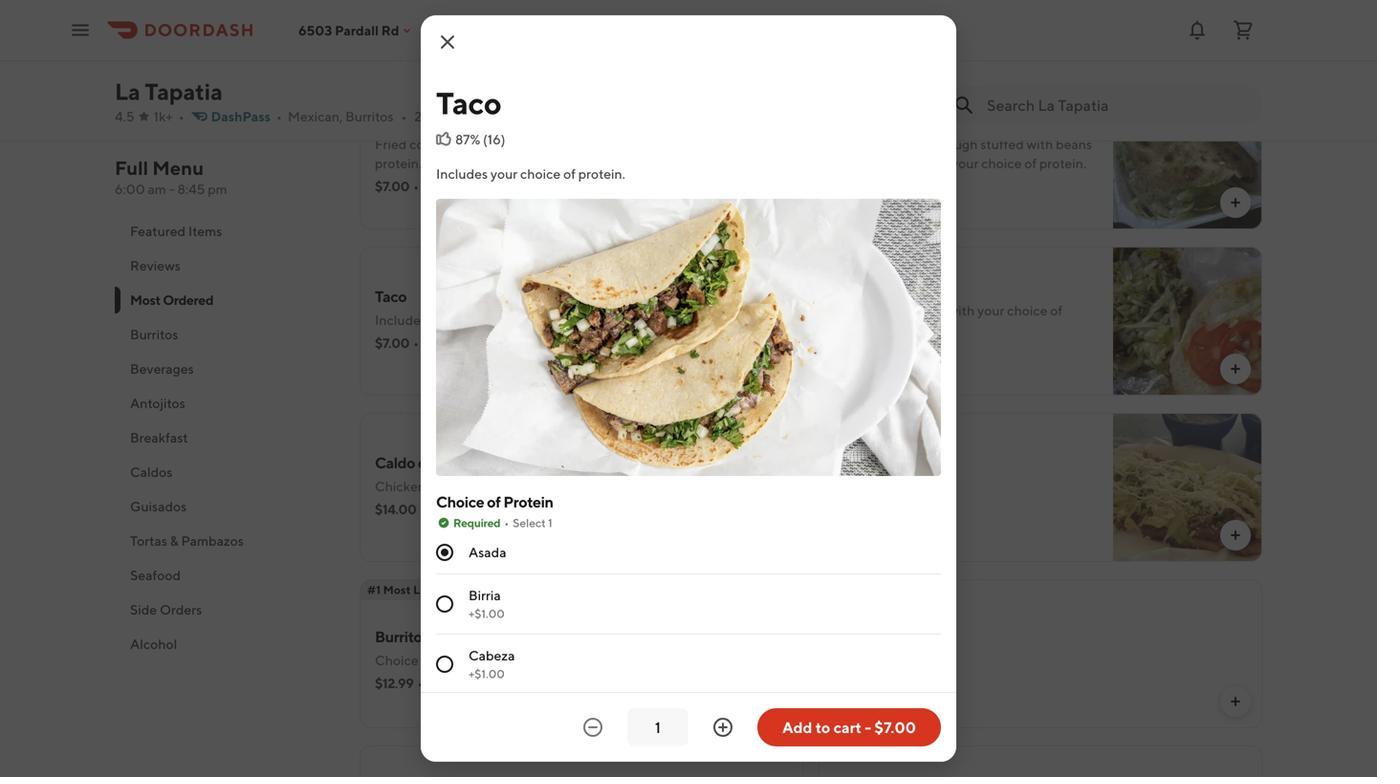 Task type: describe. For each thing, give the bounding box(es) containing it.
• inside choice of protein group
[[504, 516, 509, 530]]

cabeza +$1.00
[[469, 648, 515, 681]]

birria
[[469, 588, 501, 603]]

choice inside burrito choice of protein with rice and beans.
[[375, 653, 419, 668]]

birria +$1.00
[[469, 588, 505, 621]]

your inside sope fried corn dough with your choice of protein.
[[511, 136, 538, 152]]

• left 93%
[[879, 345, 885, 361]]

close taco image
[[436, 31, 459, 54]]

corn for sope
[[409, 136, 437, 152]]

1k+ •
[[154, 109, 184, 124]]

with inside torta mexican sandwich with your choice of protein.
[[948, 303, 975, 318]]

1 vertical spatial 87% (16)
[[440, 335, 490, 351]]

• left 2.3
[[401, 109, 407, 124]]

pm
[[208, 181, 227, 197]]

choice inside torta mexican sandwich with your choice of protein.
[[1007, 303, 1048, 318]]

guisados button
[[115, 490, 337, 524]]

• left 88% (18)
[[413, 178, 419, 194]]

93% (16)
[[906, 345, 957, 361]]

taco dialog
[[421, 15, 956, 777]]

1
[[548, 516, 552, 530]]

Current quantity is 1 number field
[[639, 717, 677, 738]]

(16) for torta
[[935, 345, 957, 361]]

$14.00 • for caldo de pollo
[[375, 502, 426, 517]]

reviews
[[130, 258, 181, 273]]

dashpass
[[211, 109, 271, 124]]

full
[[115, 157, 148, 179]]

items
[[188, 223, 222, 239]]

4.5
[[115, 109, 134, 124]]

choice inside sope fried corn dough with your choice of protein.
[[540, 136, 581, 152]]

of inside sope fried corn dough with your choice of protein.
[[583, 136, 596, 152]]

#1 most liked
[[367, 583, 443, 597]]

87% inside taco dialog
[[455, 131, 480, 147]]

side
[[130, 602, 157, 618]]

protein. inside taco includes your choice of protein.
[[517, 312, 564, 328]]

choice inside taco dialog
[[520, 166, 561, 182]]

soup.
[[428, 479, 461, 494]]

• select 1
[[504, 516, 552, 530]]

beverages button
[[115, 352, 337, 386]]

none radio inside choice of protein group
[[436, 596, 453, 613]]

- inside button
[[865, 719, 871, 737]]

2.3
[[414, 109, 433, 124]]

caldo de res image
[[1113, 0, 1262, 63]]

huaraches
[[834, 463, 906, 481]]

seafood button
[[115, 558, 337, 593]]

full menu 6:00 am - 8:45 pm
[[115, 157, 227, 197]]

$14.00 • for torta
[[834, 345, 885, 361]]

and inside burrito choice of protein with rice and beans.
[[537, 653, 560, 668]]

asada
[[469, 545, 506, 560]]

sope fried corn dough with your choice of protein.
[[375, 111, 596, 171]]

orders
[[160, 602, 202, 618]]

add item to cart image for caldo de res image on the top
[[1228, 29, 1243, 44]]

mi
[[435, 109, 450, 124]]

protein. inside taco dialog
[[578, 166, 625, 182]]

burritos inside button
[[130, 327, 178, 342]]

choice inside taco includes your choice of protein.
[[459, 312, 499, 328]]

caldos button
[[115, 455, 337, 490]]

+$1.00 for birria
[[469, 607, 505, 621]]

antojitos button
[[115, 386, 337, 421]]

am
[[148, 181, 166, 197]]

most ordered
[[130, 292, 213, 308]]

featured items
[[130, 223, 222, 239]]

mexican
[[834, 303, 886, 318]]

huaraches image
[[1113, 413, 1262, 562]]

choice inside deep friend corn dough stuffed with beans lettuce cheese and your choice of protein.
[[981, 155, 1022, 171]]

tortas & pambazos button
[[115, 524, 337, 558]]

sope image
[[654, 80, 803, 230]]

beans
[[1056, 136, 1092, 152]]

mexican,
[[288, 109, 343, 124]]

stuffed
[[980, 136, 1024, 152]]

rice
[[512, 653, 534, 668]]

add item to cart image for mexican sandwich with your choice of protein.
[[1228, 361, 1243, 377]]

caldo
[[375, 454, 415, 472]]

includes inside taco includes your choice of protein.
[[375, 312, 427, 328]]

dough for deep
[[938, 136, 978, 152]]

friend
[[870, 136, 906, 152]]

add
[[782, 719, 812, 737]]

protein
[[503, 493, 553, 511]]

open menu image
[[69, 19, 92, 42]]

(22)
[[936, 10, 960, 26]]

(16) for taco
[[468, 335, 490, 351]]

• down taco includes your choice of protein.
[[413, 335, 419, 351]]

dashpass •
[[211, 109, 282, 124]]

of inside taco includes your choice of protein.
[[502, 312, 514, 328]]

notification bell image
[[1186, 19, 1209, 42]]

beverages
[[130, 361, 194, 377]]

6503 pardall rd button
[[298, 22, 414, 38]]

• down the chicken
[[420, 502, 426, 517]]

95%
[[906, 10, 933, 26]]

includes inside taco dialog
[[436, 166, 488, 182]]

(17)
[[476, 502, 497, 517]]

beans.
[[563, 653, 602, 668]]

cart
[[834, 719, 862, 737]]

$8.00 •
[[375, 20, 421, 35]]

$14.00 for torta
[[834, 345, 876, 361]]

torta
[[834, 278, 869, 296]]

88% for pollo
[[447, 502, 473, 517]]

your inside deep friend corn dough stuffed with beans lettuce cheese and your choice of protein.
[[951, 155, 979, 171]]

0 horizontal spatial most
[[130, 292, 160, 308]]

liked
[[413, 583, 443, 597]]

93%
[[906, 345, 932, 361]]

of inside group
[[487, 493, 501, 511]]

rice
[[834, 630, 864, 648]]

deep
[[834, 136, 867, 152]]

pollo
[[438, 454, 472, 472]]

caldos
[[130, 464, 172, 480]]

(18)
[[469, 178, 491, 194]]

$12.99
[[375, 676, 414, 691]]

burrito choice of protein with rice and beans.
[[375, 628, 602, 668]]

• right $12.99
[[417, 676, 423, 691]]

88% (17)
[[447, 502, 497, 517]]

6503 pardall rd
[[298, 22, 399, 38]]

de
[[418, 454, 435, 472]]

(36)
[[471, 20, 496, 35]]

• right $8.00
[[415, 20, 421, 35]]

1 vertical spatial 87%
[[440, 335, 465, 351]]

lettuce
[[834, 155, 877, 171]]

tortas & pambazos
[[130, 533, 244, 549]]



Task type: locate. For each thing, give the bounding box(es) containing it.
(16) down taco includes your choice of protein.
[[468, 335, 490, 351]]

dough left stuffed
[[938, 136, 978, 152]]

your inside torta mexican sandwich with your choice of protein.
[[977, 303, 1004, 318]]

2 corn from the left
[[908, 136, 936, 152]]

1 vertical spatial $7.00 •
[[375, 335, 419, 351]]

mexican, burritos • 2.3 mi
[[288, 109, 450, 124]]

$14.00
[[834, 10, 876, 26], [834, 345, 876, 361], [375, 502, 416, 517]]

taco for taco
[[436, 85, 501, 121]]

caldo de pollo image
[[654, 413, 803, 562]]

+$1.00 inside cabeza +$1.00
[[469, 667, 505, 681]]

1 corn from the left
[[409, 136, 437, 152]]

add to cart - $7.00
[[782, 719, 916, 737]]

includes your choice of protein.
[[436, 166, 625, 182]]

with inside sope fried corn dough with your choice of protein.
[[481, 136, 508, 152]]

burritos up beverages
[[130, 327, 178, 342]]

0 horizontal spatial includes
[[375, 312, 427, 328]]

seafood
[[130, 568, 181, 583]]

(16) inside taco dialog
[[483, 131, 505, 147]]

burritos button
[[115, 317, 337, 352]]

side orders button
[[115, 593, 337, 627]]

sope
[[375, 111, 409, 130]]

95% (22)
[[906, 10, 960, 26]]

taco
[[436, 85, 501, 121], [375, 287, 407, 306]]

la
[[115, 78, 140, 105]]

1 +$1.00 from the top
[[469, 607, 505, 621]]

alcohol button
[[115, 627, 337, 662]]

menu
[[152, 157, 204, 179]]

gorditas image
[[1113, 80, 1262, 230]]

84%
[[444, 676, 471, 691]]

add item to cart image for sope image on the top
[[769, 195, 784, 210]]

with up (18)
[[481, 136, 508, 152]]

• right 1k+
[[179, 109, 184, 124]]

(16) up (18)
[[483, 131, 505, 147]]

with right "sandwich"
[[948, 303, 975, 318]]

taco inside taco includes your choice of protein.
[[375, 287, 407, 306]]

2 $7.00 • from the top
[[375, 335, 419, 351]]

1 vertical spatial $7.00
[[375, 335, 409, 351]]

$7.00 for taco
[[375, 335, 409, 351]]

deep friend corn dough stuffed with beans lettuce cheese and your choice of protein.
[[834, 136, 1092, 171]]

0 vertical spatial $7.00 •
[[375, 178, 419, 194]]

1 horizontal spatial taco
[[436, 85, 501, 121]]

$7.00 for sope
[[375, 178, 409, 194]]

fried
[[375, 136, 407, 152]]

add to cart - $7.00 button
[[757, 709, 941, 747]]

add item to cart image
[[1228, 29, 1243, 44], [769, 195, 784, 210], [1228, 528, 1243, 543], [769, 694, 784, 710]]

1k+
[[154, 109, 173, 124]]

0 horizontal spatial choice
[[375, 653, 419, 668]]

protein.
[[375, 155, 422, 171], [1039, 155, 1086, 171], [578, 166, 625, 182], [517, 312, 564, 328], [834, 322, 881, 338]]

chicken
[[375, 479, 426, 494]]

2 vertical spatial $14.00 •
[[375, 502, 426, 517]]

+$1.00 down cabeza
[[469, 667, 505, 681]]

choice of protein
[[436, 493, 553, 511]]

featured items button
[[115, 214, 337, 249]]

87% down taco includes your choice of protein.
[[440, 335, 465, 351]]

increase quantity by 1 image
[[711, 716, 734, 739]]

$7.00 right cart
[[874, 719, 916, 737]]

protein. inside deep friend corn dough stuffed with beans lettuce cheese and your choice of protein.
[[1039, 155, 1086, 171]]

burritos
[[345, 109, 393, 124], [130, 327, 178, 342]]

1 horizontal spatial dough
[[938, 136, 978, 152]]

taco for taco includes your choice of protein.
[[375, 287, 407, 306]]

tapatia
[[145, 78, 223, 105]]

with inside burrito choice of protein with rice and beans.
[[483, 653, 509, 668]]

choice of protein group
[[436, 492, 941, 777]]

0 horizontal spatial and
[[537, 653, 560, 668]]

choice
[[540, 136, 581, 152], [981, 155, 1022, 171], [520, 166, 561, 182], [1007, 303, 1048, 318], [459, 312, 499, 328]]

and inside deep friend corn dough stuffed with beans lettuce cheese and your choice of protein.
[[926, 155, 949, 171]]

• left select on the bottom of page
[[504, 516, 509, 530]]

$7.00 inside button
[[874, 719, 916, 737]]

+$1.00 for cabeza
[[469, 667, 505, 681]]

$7.00 • down taco includes your choice of protein.
[[375, 335, 419, 351]]

2 vertical spatial $7.00
[[874, 719, 916, 737]]

87% (16) up (18)
[[455, 131, 505, 147]]

$14.00 left 95%
[[834, 10, 876, 26]]

0 vertical spatial +$1.00
[[469, 607, 505, 621]]

(16) right 93%
[[935, 345, 957, 361]]

1 vertical spatial 88%
[[447, 502, 473, 517]]

1 horizontal spatial -
[[865, 719, 871, 737]]

pardall
[[335, 22, 379, 38]]

corn for deep
[[908, 136, 936, 152]]

0 horizontal spatial burritos
[[130, 327, 178, 342]]

0 vertical spatial 87% (16)
[[455, 131, 505, 147]]

taco image
[[654, 247, 803, 396]]

1 vertical spatial -
[[865, 719, 871, 737]]

0 vertical spatial 87%
[[455, 131, 480, 147]]

and right cheese
[[926, 155, 949, 171]]

required
[[453, 516, 500, 530]]

- right cart
[[865, 719, 871, 737]]

protein
[[436, 653, 480, 668]]

$7.00 down taco includes your choice of protein.
[[375, 335, 409, 351]]

with inside deep friend corn dough stuffed with beans lettuce cheese and your choice of protein.
[[1027, 136, 1053, 152]]

0 items, open order cart image
[[1232, 19, 1255, 42]]

$14.00 • down the chicken
[[375, 502, 426, 517]]

cheese
[[880, 155, 923, 171]]

burrito
[[375, 628, 422, 646]]

most down reviews
[[130, 292, 160, 308]]

$7.00 • for taco
[[375, 335, 419, 351]]

choice inside group
[[436, 493, 484, 511]]

of
[[583, 136, 596, 152], [1024, 155, 1037, 171], [563, 166, 576, 182], [1050, 303, 1063, 318], [502, 312, 514, 328], [487, 493, 501, 511], [421, 653, 433, 668]]

0 vertical spatial $14.00 •
[[834, 10, 885, 26]]

breakfast
[[130, 430, 188, 446]]

$14.00 • left 95%
[[834, 10, 885, 26]]

0 vertical spatial includes
[[436, 166, 488, 182]]

$7.00 • down fried
[[375, 178, 419, 194]]

87% up 88% (18)
[[455, 131, 480, 147]]

pambazos
[[181, 533, 244, 549]]

$14.00 • down mexican
[[834, 345, 885, 361]]

1 vertical spatial includes
[[375, 312, 427, 328]]

88% left (17)
[[447, 502, 473, 517]]

1 horizontal spatial corn
[[908, 136, 936, 152]]

None radio
[[436, 596, 453, 613]]

$14.00 for caldo de pollo
[[375, 502, 416, 517]]

$7.00 down fried
[[375, 178, 409, 194]]

1 vertical spatial $14.00
[[834, 345, 876, 361]]

rd
[[381, 22, 399, 38]]

protein. inside torta mexican sandwich with your choice of protein.
[[834, 322, 881, 338]]

1 vertical spatial choice
[[375, 653, 419, 668]]

tortas
[[130, 533, 167, 549]]

1 vertical spatial burritos
[[130, 327, 178, 342]]

caldo de pollo chicken soup.
[[375, 454, 472, 494]]

1 vertical spatial taco
[[375, 287, 407, 306]]

add item to cart image for deep friend corn dough stuffed with beans lettuce cheese and your choice of protein.
[[1228, 195, 1243, 210]]

dough inside deep friend corn dough stuffed with beans lettuce cheese and your choice of protein.
[[938, 136, 978, 152]]

choice
[[436, 493, 484, 511], [375, 653, 419, 668]]

1 horizontal spatial and
[[926, 155, 949, 171]]

None radio
[[436, 656, 453, 673]]

1 $7.00 • from the top
[[375, 178, 419, 194]]

breakfast button
[[115, 421, 337, 455]]

taco includes your choice of protein.
[[375, 287, 564, 328]]

with left beans
[[1027, 136, 1053, 152]]

torta mexican sandwich with your choice of protein.
[[834, 278, 1063, 338]]

0 vertical spatial choice
[[436, 493, 484, 511]]

1 vertical spatial and
[[537, 653, 560, 668]]

decrease quantity by 1 image
[[581, 716, 604, 739]]

your inside taco includes your choice of protein.
[[429, 312, 456, 328]]

1 vertical spatial most
[[383, 583, 411, 597]]

- right 'am'
[[169, 181, 175, 197]]

dough down mi at the top left of the page
[[439, 136, 479, 152]]

choice up required
[[436, 493, 484, 511]]

$14.00 down mexican
[[834, 345, 876, 361]]

0 vertical spatial and
[[926, 155, 949, 171]]

1 vertical spatial +$1.00
[[469, 667, 505, 681]]

$8.00
[[375, 20, 412, 35]]

sandwich
[[888, 303, 945, 318]]

add item to cart image for the huaraches image
[[1228, 528, 1243, 543]]

$7.00
[[375, 178, 409, 194], [375, 335, 409, 351], [874, 719, 916, 737]]

torta image
[[1113, 247, 1262, 396]]

88% left (18)
[[440, 178, 466, 194]]

add item to cart image
[[1228, 195, 1243, 210], [769, 361, 784, 377], [1228, 361, 1243, 377], [1228, 694, 1243, 710]]

corn up cheese
[[908, 136, 936, 152]]

protein. inside sope fried corn dough with your choice of protein.
[[375, 155, 422, 171]]

Item Search search field
[[987, 95, 1247, 116]]

your inside taco dialog
[[490, 166, 518, 182]]

•
[[879, 10, 885, 26], [415, 20, 421, 35], [179, 109, 184, 124], [276, 109, 282, 124], [401, 109, 407, 124], [413, 178, 419, 194], [413, 335, 419, 351], [879, 345, 885, 361], [420, 502, 426, 517], [504, 516, 509, 530], [417, 676, 423, 691]]

87%
[[455, 131, 480, 147], [440, 335, 465, 351]]

reviews button
[[115, 249, 337, 283]]

88% (18)
[[440, 178, 491, 194]]

most right #1
[[383, 583, 411, 597]]

$14.00 •
[[834, 10, 885, 26], [834, 345, 885, 361], [375, 502, 426, 517]]

$12.99 •
[[375, 676, 423, 691]]

2 +$1.00 from the top
[[469, 667, 505, 681]]

94% (36)
[[442, 20, 496, 35]]

&
[[170, 533, 179, 549]]

0 vertical spatial taco
[[436, 85, 501, 121]]

add item to cart image for includes your choice of protein.
[[769, 361, 784, 377]]

0 vertical spatial most
[[130, 292, 160, 308]]

side orders
[[130, 602, 202, 618]]

1 dough from the left
[[439, 136, 479, 152]]

• left 'mexican,'
[[276, 109, 282, 124]]

0 vertical spatial $7.00
[[375, 178, 409, 194]]

1 vertical spatial $14.00 •
[[834, 345, 885, 361]]

$14.00 down the chicken
[[375, 502, 416, 517]]

antojitos
[[130, 395, 185, 411]]

0 horizontal spatial taco
[[375, 287, 407, 306]]

0 vertical spatial 88%
[[440, 178, 466, 194]]

(16)
[[483, 131, 505, 147], [468, 335, 490, 351], [935, 345, 957, 361]]

8:45
[[177, 181, 205, 197]]

quesadillas image
[[654, 0, 803, 63]]

cabeza
[[469, 648, 515, 664]]

0 vertical spatial -
[[169, 181, 175, 197]]

(59)
[[473, 676, 499, 691]]

corn inside deep friend corn dough stuffed with beans lettuce cheese and your choice of protein.
[[908, 136, 936, 152]]

1 horizontal spatial includes
[[436, 166, 488, 182]]

select
[[513, 516, 546, 530]]

0 horizontal spatial dough
[[439, 136, 479, 152]]

0 vertical spatial $14.00
[[834, 10, 876, 26]]

$7.00 • for sope
[[375, 178, 419, 194]]

1 horizontal spatial choice
[[436, 493, 484, 511]]

corn inside sope fried corn dough with your choice of protein.
[[409, 136, 437, 152]]

dough for sope
[[439, 136, 479, 152]]

dough inside sope fried corn dough with your choice of protein.
[[439, 136, 479, 152]]

-
[[169, 181, 175, 197], [865, 719, 871, 737]]

with up (59)
[[483, 653, 509, 668]]

87% (16) down taco includes your choice of protein.
[[440, 335, 490, 351]]

corn down 2.3
[[409, 136, 437, 152]]

+$1.00 down birria
[[469, 607, 505, 621]]

0 horizontal spatial corn
[[409, 136, 437, 152]]

- inside full menu 6:00 am - 8:45 pm
[[169, 181, 175, 197]]

of inside deep friend corn dough stuffed with beans lettuce cheese and your choice of protein.
[[1024, 155, 1037, 171]]

your
[[511, 136, 538, 152], [951, 155, 979, 171], [490, 166, 518, 182], [977, 303, 1004, 318], [429, 312, 456, 328]]

1 horizontal spatial burritos
[[345, 109, 393, 124]]

0 horizontal spatial -
[[169, 181, 175, 197]]

alcohol
[[130, 636, 177, 652]]

featured
[[130, 223, 186, 239]]

burritos up fried
[[345, 109, 393, 124]]

with
[[481, 136, 508, 152], [1027, 136, 1053, 152], [948, 303, 975, 318], [483, 653, 509, 668]]

88%
[[440, 178, 466, 194], [447, 502, 473, 517]]

6:00
[[115, 181, 145, 197]]

• left 95%
[[879, 10, 885, 26]]

of inside torta mexican sandwich with your choice of protein.
[[1050, 303, 1063, 318]]

88% for corn
[[440, 178, 466, 194]]

2 dough from the left
[[938, 136, 978, 152]]

0 vertical spatial burritos
[[345, 109, 393, 124]]

Asada radio
[[436, 544, 453, 561]]

la tapatia
[[115, 78, 223, 105]]

and right rice
[[537, 653, 560, 668]]

guisados
[[130, 499, 187, 514]]

84% (59)
[[444, 676, 499, 691]]

of inside burrito choice of protein with rice and beans.
[[421, 653, 433, 668]]

taco inside dialog
[[436, 85, 501, 121]]

2 vertical spatial $14.00
[[375, 502, 416, 517]]

1 horizontal spatial most
[[383, 583, 411, 597]]

87% (16) inside taco dialog
[[455, 131, 505, 147]]

choice up $12.99 •
[[375, 653, 419, 668]]



Task type: vqa. For each thing, say whether or not it's contained in the screenshot.
the with inside Deep Friend Corn Dough Stuffed With Beans Lettuce Cheese And Your Choice Of Protein.
yes



